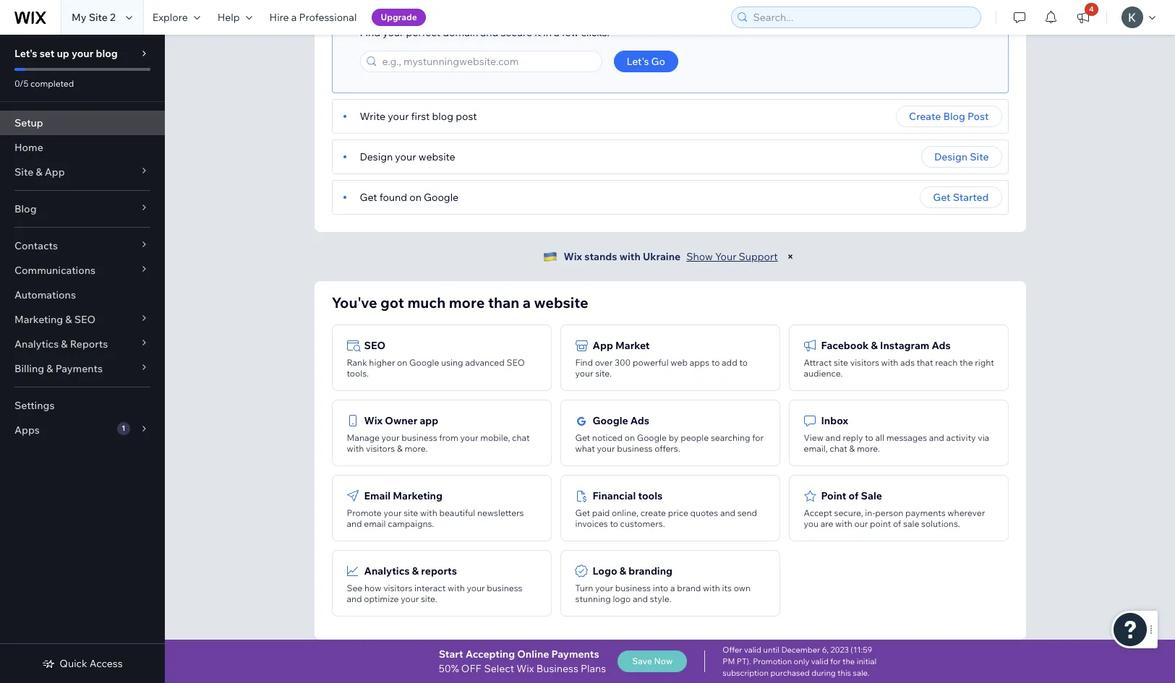 Task type: locate. For each thing, give the bounding box(es) containing it.
site down post
[[970, 150, 989, 164]]

and left send
[[721, 508, 736, 519]]

chat right email,
[[830, 444, 848, 454]]

1 vertical spatial seo
[[364, 339, 386, 352]]

style.
[[650, 594, 672, 605]]

sale
[[904, 519, 920, 530]]

get left "found"
[[360, 191, 377, 204]]

2 design from the left
[[935, 150, 968, 164]]

blog
[[944, 110, 966, 123], [14, 203, 37, 216]]

ads up get noticed on google by people searching for what your business offers.
[[631, 415, 650, 428]]

visitors down facebook on the right of page
[[851, 357, 880, 368]]

1 vertical spatial find
[[576, 357, 593, 368]]

let's left set
[[14, 47, 37, 60]]

set
[[40, 47, 55, 60]]

with left beautiful
[[420, 508, 438, 519]]

site & app
[[14, 166, 65, 179]]

for down '2023'
[[831, 657, 841, 667]]

2 horizontal spatial site
[[970, 150, 989, 164]]

business down logo & branding
[[616, 583, 651, 594]]

0 vertical spatial analytics
[[14, 338, 59, 351]]

with down facebook & instagram ads
[[882, 357, 899, 368]]

1 horizontal spatial find
[[576, 357, 593, 368]]

1 horizontal spatial analytics
[[364, 565, 410, 578]]

0 vertical spatial on
[[410, 191, 422, 204]]

visitors inside the attract site visitors with ads that reach the right audience.
[[851, 357, 880, 368]]

blog
[[96, 47, 118, 60], [432, 110, 454, 123]]

payments down analytics & reports dropdown button
[[55, 362, 103, 376]]

let's for let's set up your blog
[[14, 47, 37, 60]]

marketing down automations
[[14, 313, 63, 326]]

market
[[616, 339, 650, 352]]

and right the logo
[[633, 594, 648, 605]]

app up over
[[593, 339, 613, 352]]

your inside get noticed on google by people searching for what your business offers.
[[597, 444, 615, 454]]

6,
[[822, 645, 829, 656]]

domain
[[443, 26, 479, 39]]

ads
[[932, 339, 951, 352], [631, 415, 650, 428]]

get inside get noticed on google by people searching for what your business offers.
[[576, 433, 590, 444]]

1 horizontal spatial more.
[[857, 444, 880, 454]]

1 vertical spatial blog
[[432, 110, 454, 123]]

1 horizontal spatial site
[[834, 357, 849, 368]]

marketing up promote your site with beautiful newsletters and email campaigns.
[[393, 490, 443, 503]]

1 horizontal spatial design
[[935, 150, 968, 164]]

analytics up the billing
[[14, 338, 59, 351]]

stunning
[[576, 594, 611, 605]]

the inside offer valid until december 6, 2023 (11:59 pm pt). promotion only valid for the initial subscription purchased during this sale.
[[843, 657, 855, 667]]

your inside find over 300 powerful web apps to add to your site.
[[576, 368, 594, 379]]

get inside get paid online, create price quotes and send invoices to customers.
[[576, 508, 590, 519]]

with up "promote"
[[347, 444, 364, 454]]

into
[[653, 583, 669, 594]]

home
[[14, 141, 43, 154]]

e.g., mystunningwebsite.com field
[[378, 51, 597, 72]]

1 horizontal spatial for
[[831, 657, 841, 667]]

payments up business
[[552, 648, 600, 661]]

0 vertical spatial of
[[849, 490, 859, 503]]

marketing & seo button
[[0, 307, 165, 332]]

blog up 'contacts'
[[14, 203, 37, 216]]

0 vertical spatial wix
[[564, 250, 582, 263]]

automations
[[14, 289, 76, 302]]

1 horizontal spatial the
[[960, 357, 974, 368]]

billing & payments
[[14, 362, 103, 376]]

get left noticed
[[576, 433, 590, 444]]

business inside turn your business into a brand with its own stunning logo and style.
[[616, 583, 651, 594]]

site inside promote your site with beautiful newsletters and email campaigns.
[[404, 508, 418, 519]]

google for noticed
[[637, 433, 667, 444]]

let's for let's go
[[627, 55, 649, 68]]

1 horizontal spatial ads
[[932, 339, 951, 352]]

purchased
[[771, 669, 810, 679]]

0 horizontal spatial for
[[753, 433, 764, 444]]

1 horizontal spatial let's
[[627, 55, 649, 68]]

accepting
[[466, 648, 515, 661]]

0 vertical spatial seo
[[74, 313, 96, 326]]

0 vertical spatial visitors
[[851, 357, 880, 368]]

1 design from the left
[[360, 150, 393, 164]]

blog down the 2
[[96, 47, 118, 60]]

0 horizontal spatial payments
[[55, 362, 103, 376]]

0 horizontal spatial more.
[[405, 444, 428, 454]]

design inside button
[[935, 150, 968, 164]]

analytics & reports button
[[0, 332, 165, 357]]

1 horizontal spatial seo
[[364, 339, 386, 352]]

a right "into"
[[671, 583, 675, 594]]

on inside get noticed on google by people searching for what your business offers.
[[625, 433, 635, 444]]

blog right "first"
[[432, 110, 454, 123]]

visitors for facebook
[[851, 357, 880, 368]]

with
[[620, 250, 641, 263], [882, 357, 899, 368], [347, 444, 364, 454], [420, 508, 438, 519], [836, 519, 853, 530], [448, 583, 465, 594], [703, 583, 721, 594]]

perfect
[[406, 26, 441, 39]]

valid up "pt)."
[[744, 645, 762, 656]]

find left "perfect"
[[360, 26, 381, 39]]

1 vertical spatial the
[[843, 657, 855, 667]]

for inside get noticed on google by people searching for what your business offers.
[[753, 433, 764, 444]]

reports
[[421, 565, 457, 578]]

& inside manage your business from your mobile, chat with visitors & more.
[[397, 444, 403, 454]]

a right hire
[[291, 11, 297, 24]]

with right stands
[[620, 250, 641, 263]]

add
[[722, 357, 738, 368]]

0 horizontal spatial on
[[397, 357, 408, 368]]

2 horizontal spatial on
[[625, 433, 635, 444]]

your inside sidebar element
[[72, 47, 94, 60]]

with inside accept secure, in-person payments wherever you are with our point of sale solutions.
[[836, 519, 853, 530]]

your right "interact"
[[467, 583, 485, 594]]

get left 'paid' at the bottom right of page
[[576, 508, 590, 519]]

2 vertical spatial seo
[[507, 357, 525, 368]]

& inside view and reply to all messages and activity via email, chat & more.
[[850, 444, 855, 454]]

chat right mobile,
[[512, 433, 530, 444]]

marketing
[[14, 313, 63, 326], [393, 490, 443, 503]]

to right invoices
[[610, 519, 619, 530]]

your right the up
[[72, 47, 94, 60]]

of left sale
[[894, 519, 902, 530]]

1 horizontal spatial site.
[[596, 368, 612, 379]]

let's
[[14, 47, 37, 60], [627, 55, 649, 68]]

with inside the attract site visitors with ads that reach the right audience.
[[882, 357, 899, 368]]

4
[[1090, 4, 1094, 14]]

business
[[402, 433, 437, 444], [617, 444, 653, 454], [487, 583, 523, 594], [616, 583, 651, 594]]

2 horizontal spatial seo
[[507, 357, 525, 368]]

now
[[654, 656, 673, 667]]

0 vertical spatial app
[[45, 166, 65, 179]]

get for get noticed on google by people searching for what your business offers.
[[576, 433, 590, 444]]

on right higher
[[397, 357, 408, 368]]

offers.
[[655, 444, 681, 454]]

0 horizontal spatial ads
[[631, 415, 650, 428]]

business up accepting
[[487, 583, 523, 594]]

valid up during
[[812, 657, 829, 667]]

1 vertical spatial payments
[[552, 648, 600, 661]]

the up this
[[843, 657, 855, 667]]

0 horizontal spatial find
[[360, 26, 381, 39]]

offer valid until december 6, 2023 (11:59 pm pt). promotion only valid for the initial subscription purchased during this sale.
[[723, 645, 877, 679]]

and down 'inbox'
[[826, 433, 841, 444]]

seo down automations link
[[74, 313, 96, 326]]

your up get found on google
[[395, 150, 416, 164]]

analytics up how
[[364, 565, 410, 578]]

1 vertical spatial site
[[404, 508, 418, 519]]

0 vertical spatial valid
[[744, 645, 762, 656]]

billing & payments button
[[0, 357, 165, 381]]

1 vertical spatial site
[[970, 150, 989, 164]]

0 horizontal spatial marketing
[[14, 313, 63, 326]]

via
[[978, 433, 990, 444]]

google right "found"
[[424, 191, 459, 204]]

blog inside create blog post button
[[944, 110, 966, 123]]

chat
[[512, 433, 530, 444], [830, 444, 848, 454]]

wix up manage
[[364, 415, 383, 428]]

& right facebook on the right of page
[[871, 339, 878, 352]]

business inside manage your business from your mobile, chat with visitors & more.
[[402, 433, 437, 444]]

site. inside find over 300 powerful web apps to add to your site.
[[596, 368, 612, 379]]

0 vertical spatial site
[[89, 11, 108, 24]]

app market
[[593, 339, 650, 352]]

1 vertical spatial of
[[894, 519, 902, 530]]

1 vertical spatial website
[[534, 294, 589, 312]]

your right what
[[597, 444, 615, 454]]

facebook
[[822, 339, 869, 352]]

mobile,
[[481, 433, 510, 444]]

1 vertical spatial ads
[[631, 415, 650, 428]]

see
[[347, 583, 363, 594]]

and left how
[[347, 594, 362, 605]]

rank higher on google using advanced seo tools.
[[347, 357, 525, 379]]

& right logo
[[620, 565, 627, 578]]

0 vertical spatial marketing
[[14, 313, 63, 326]]

& for reports
[[61, 338, 68, 351]]

subscription
[[723, 669, 769, 679]]

0 vertical spatial website
[[419, 150, 456, 164]]

get inside get started button
[[934, 191, 951, 204]]

your inside promote your site with beautiful newsletters and email campaigns.
[[384, 508, 402, 519]]

and left email
[[347, 519, 362, 530]]

0 vertical spatial blog
[[944, 110, 966, 123]]

1 vertical spatial analytics
[[364, 565, 410, 578]]

1 horizontal spatial chat
[[830, 444, 848, 454]]

site down email marketing
[[404, 508, 418, 519]]

0 horizontal spatial wix
[[364, 415, 383, 428]]

4 button
[[1068, 0, 1100, 35]]

help
[[218, 11, 240, 24]]

2 vertical spatial wix
[[517, 663, 534, 676]]

of up secure,
[[849, 490, 859, 503]]

& down home
[[36, 166, 42, 179]]

clicks.
[[581, 26, 610, 39]]

1 horizontal spatial blog
[[944, 110, 966, 123]]

0 vertical spatial for
[[753, 433, 764, 444]]

website down "first"
[[419, 150, 456, 164]]

logo & branding
[[593, 565, 673, 578]]

0 horizontal spatial site
[[404, 508, 418, 519]]

on for noticed
[[625, 433, 635, 444]]

automations link
[[0, 283, 165, 307]]

than
[[488, 294, 520, 312]]

0 vertical spatial site.
[[596, 368, 612, 379]]

0 vertical spatial payments
[[55, 362, 103, 376]]

person
[[876, 508, 904, 519]]

find inside find over 300 powerful web apps to add to your site.
[[576, 357, 593, 368]]

site down home
[[14, 166, 33, 179]]

1 vertical spatial marketing
[[393, 490, 443, 503]]

payments
[[55, 362, 103, 376], [552, 648, 600, 661]]

campaigns.
[[388, 519, 434, 530]]

site. for &
[[421, 594, 437, 605]]

0 horizontal spatial analytics
[[14, 338, 59, 351]]

& down owner
[[397, 444, 403, 454]]

hire a professional link
[[261, 0, 366, 35]]

contacts button
[[0, 234, 165, 258]]

on
[[410, 191, 422, 204], [397, 357, 408, 368], [625, 433, 635, 444]]

0 horizontal spatial app
[[45, 166, 65, 179]]

0 horizontal spatial blog
[[14, 203, 37, 216]]

you
[[804, 519, 819, 530]]

price
[[668, 508, 689, 519]]

site down facebook on the right of page
[[834, 357, 849, 368]]

1 vertical spatial for
[[831, 657, 841, 667]]

your left over
[[576, 368, 594, 379]]

1 horizontal spatial payments
[[552, 648, 600, 661]]

visitors inside see how visitors interact with your business and optimize your site.
[[384, 583, 413, 594]]

wix for wix owner app
[[364, 415, 383, 428]]

email
[[364, 519, 386, 530]]

site. inside see how visitors interact with your business and optimize your site.
[[421, 594, 437, 605]]

website
[[419, 150, 456, 164], [534, 294, 589, 312]]

visitors for analytics
[[384, 583, 413, 594]]

1 vertical spatial site.
[[421, 594, 437, 605]]

for right searching
[[753, 433, 764, 444]]

0 horizontal spatial let's
[[14, 47, 37, 60]]

view and reply to all messages and activity via email, chat & more.
[[804, 433, 990, 454]]

0 horizontal spatial site.
[[421, 594, 437, 605]]

let's left go
[[627, 55, 649, 68]]

0 vertical spatial site
[[834, 357, 849, 368]]

ads up reach
[[932, 339, 951, 352]]

more. down app
[[405, 444, 428, 454]]

and inside turn your business into a brand with its own stunning logo and style.
[[633, 594, 648, 605]]

&
[[36, 166, 42, 179], [65, 313, 72, 326], [61, 338, 68, 351], [871, 339, 878, 352], [46, 362, 53, 376], [397, 444, 403, 454], [850, 444, 855, 454], [412, 565, 419, 578], [620, 565, 627, 578]]

0 horizontal spatial site
[[14, 166, 33, 179]]

0 horizontal spatial seo
[[74, 313, 96, 326]]

get for get started
[[934, 191, 951, 204]]

find left over
[[576, 357, 593, 368]]

0 vertical spatial the
[[960, 357, 974, 368]]

0 vertical spatial blog
[[96, 47, 118, 60]]

1 vertical spatial wix
[[364, 415, 383, 428]]

site inside 'site & app' dropdown button
[[14, 166, 33, 179]]

& up "interact"
[[412, 565, 419, 578]]

turn
[[576, 583, 594, 594]]

your left "first"
[[388, 110, 409, 123]]

seo up higher
[[364, 339, 386, 352]]

business
[[537, 663, 579, 676]]

0 horizontal spatial of
[[849, 490, 859, 503]]

1 horizontal spatial site
[[89, 11, 108, 24]]

get left started
[[934, 191, 951, 204]]

1 vertical spatial on
[[397, 357, 408, 368]]

on down google ads
[[625, 433, 635, 444]]

Search... field
[[749, 7, 977, 27]]

on inside rank higher on google using advanced seo tools.
[[397, 357, 408, 368]]

design down write
[[360, 150, 393, 164]]

app down home link at the top of the page
[[45, 166, 65, 179]]

go
[[652, 55, 666, 68]]

completed
[[30, 78, 74, 89]]

quick access button
[[42, 658, 123, 671]]

1 vertical spatial visitors
[[366, 444, 395, 454]]

billing
[[14, 362, 44, 376]]

hire a professional
[[270, 11, 357, 24]]

0 horizontal spatial blog
[[96, 47, 118, 60]]

with left "its" at the bottom of page
[[703, 583, 721, 594]]

let's inside button
[[627, 55, 649, 68]]

1 more. from the left
[[405, 444, 428, 454]]

promotion
[[753, 657, 792, 667]]

advanced
[[465, 357, 505, 368]]

online,
[[612, 508, 639, 519]]

2 more. from the left
[[857, 444, 880, 454]]

blog left post
[[944, 110, 966, 123]]

0 vertical spatial find
[[360, 26, 381, 39]]

you've
[[332, 294, 377, 312]]

0 horizontal spatial the
[[843, 657, 855, 667]]

design down create blog post
[[935, 150, 968, 164]]

our
[[855, 519, 868, 530]]

site. down reports
[[421, 594, 437, 605]]

& for app
[[36, 166, 42, 179]]

site left the 2
[[89, 11, 108, 24]]

get
[[360, 191, 377, 204], [934, 191, 951, 204], [576, 433, 590, 444], [576, 508, 590, 519]]

1 horizontal spatial valid
[[812, 657, 829, 667]]

site inside design site button
[[970, 150, 989, 164]]

more. left messages
[[857, 444, 880, 454]]

& right the billing
[[46, 362, 53, 376]]

1 horizontal spatial wix
[[517, 663, 534, 676]]

of inside accept secure, in-person payments wherever you are with our point of sale solutions.
[[894, 519, 902, 530]]

1 vertical spatial valid
[[812, 657, 829, 667]]

1 horizontal spatial app
[[593, 339, 613, 352]]

2 vertical spatial visitors
[[384, 583, 413, 594]]

0 horizontal spatial design
[[360, 150, 393, 164]]

seo right the advanced
[[507, 357, 525, 368]]

on right "found"
[[410, 191, 422, 204]]

0 horizontal spatial chat
[[512, 433, 530, 444]]

visitors down 'analytics & reports'
[[384, 583, 413, 594]]

select
[[484, 663, 515, 676]]

with right are
[[836, 519, 853, 530]]

google left by
[[637, 433, 667, 444]]

google inside get noticed on google by people searching for what your business offers.
[[637, 433, 667, 444]]

& for reports
[[412, 565, 419, 578]]

this
[[838, 669, 852, 679]]

let's inside sidebar element
[[14, 47, 37, 60]]

2 vertical spatial on
[[625, 433, 635, 444]]

google inside rank higher on google using advanced seo tools.
[[410, 357, 439, 368]]

2 horizontal spatial wix
[[564, 250, 582, 263]]

post
[[968, 110, 989, 123]]

& up "analytics & reports"
[[65, 313, 72, 326]]

with inside turn your business into a brand with its own stunning logo and style.
[[703, 583, 721, 594]]

business down app
[[402, 433, 437, 444]]

business down google ads
[[617, 444, 653, 454]]

right
[[975, 357, 995, 368]]

0 horizontal spatial valid
[[744, 645, 762, 656]]

1 horizontal spatial of
[[894, 519, 902, 530]]

turn your business into a brand with its own stunning logo and style.
[[576, 583, 751, 605]]

with down reports
[[448, 583, 465, 594]]

a
[[291, 11, 297, 24], [554, 26, 560, 39], [523, 294, 531, 312], [671, 583, 675, 594]]

1 vertical spatial blog
[[14, 203, 37, 216]]

wix left stands
[[564, 250, 582, 263]]

wix down online
[[517, 663, 534, 676]]

your down logo
[[596, 583, 614, 594]]

site. left 300
[[596, 368, 612, 379]]

blog inside blog popup button
[[14, 203, 37, 216]]

2 vertical spatial site
[[14, 166, 33, 179]]

your down email marketing
[[384, 508, 402, 519]]

1 horizontal spatial on
[[410, 191, 422, 204]]

analytics inside dropdown button
[[14, 338, 59, 351]]

valid
[[744, 645, 762, 656], [812, 657, 829, 667]]

offer
[[723, 645, 743, 656]]

a inside turn your business into a brand with its own stunning logo and style.
[[671, 583, 675, 594]]

1 horizontal spatial blog
[[432, 110, 454, 123]]



Task type: vqa. For each thing, say whether or not it's contained in the screenshot.
middle do
no



Task type: describe. For each thing, give the bounding box(es) containing it.
all
[[876, 433, 885, 444]]

using
[[441, 357, 463, 368]]

google up noticed
[[593, 415, 629, 428]]

attract
[[804, 357, 832, 368]]

owner
[[385, 415, 418, 428]]

business inside see how visitors interact with your business and optimize your site.
[[487, 583, 523, 594]]

business inside get noticed on google by people searching for what your business offers.
[[617, 444, 653, 454]]

reports
[[70, 338, 108, 351]]

get for get paid online, create price quotes and send invoices to customers.
[[576, 508, 590, 519]]

(11:59
[[851, 645, 873, 656]]

rank
[[347, 357, 367, 368]]

until
[[764, 645, 780, 656]]

email
[[364, 490, 391, 503]]

on for higher
[[397, 357, 408, 368]]

more
[[449, 294, 485, 312]]

let's go
[[627, 55, 666, 68]]

initial
[[857, 657, 877, 667]]

blog button
[[0, 197, 165, 221]]

point of sale
[[822, 490, 883, 503]]

pm
[[723, 657, 735, 667]]

site. for market
[[596, 368, 612, 379]]

december
[[782, 645, 821, 656]]

get for get found on google
[[360, 191, 377, 204]]

its
[[722, 583, 732, 594]]

seo inside dropdown button
[[74, 313, 96, 326]]

chat inside view and reply to all messages and activity via email, chat & more.
[[830, 444, 848, 454]]

0/5 completed
[[14, 78, 74, 89]]

upgrade button
[[372, 9, 426, 26]]

and left secure
[[481, 26, 499, 39]]

your inside turn your business into a brand with its own stunning logo and style.
[[596, 583, 614, 594]]

to inside get paid online, create price quotes and send invoices to customers.
[[610, 519, 619, 530]]

quick access
[[60, 658, 123, 671]]

analytics for analytics & reports
[[364, 565, 410, 578]]

design for design your website
[[360, 150, 393, 164]]

find your perfect domain and secure it in a few clicks.
[[360, 26, 610, 39]]

newsletters
[[477, 508, 524, 519]]

google for found
[[424, 191, 459, 204]]

show your support button
[[687, 250, 778, 263]]

to inside view and reply to all messages and activity via email, chat & more.
[[866, 433, 874, 444]]

quotes
[[691, 508, 719, 519]]

people
[[681, 433, 709, 444]]

sidebar element
[[0, 35, 165, 684]]

analytics for analytics & reports
[[14, 338, 59, 351]]

payments inside start accepting online payments 50% off select wix business plans
[[552, 648, 600, 661]]

messages
[[887, 433, 928, 444]]

start accepting online payments 50% off select wix business plans
[[439, 648, 606, 676]]

see how visitors interact with your business and optimize your site.
[[347, 583, 523, 605]]

& for branding
[[620, 565, 627, 578]]

1 horizontal spatial website
[[534, 294, 589, 312]]

first
[[411, 110, 430, 123]]

2023
[[831, 645, 849, 656]]

help button
[[209, 0, 261, 35]]

1 horizontal spatial marketing
[[393, 490, 443, 503]]

site inside the attract site visitors with ads that reach the right audience.
[[834, 357, 849, 368]]

logo
[[593, 565, 618, 578]]

branding
[[629, 565, 673, 578]]

accept secure, in-person payments wherever you are with our point of sale solutions.
[[804, 508, 986, 530]]

find for find over 300 powerful web apps to add to your site.
[[576, 357, 593, 368]]

the inside the attract site visitors with ads that reach the right audience.
[[960, 357, 974, 368]]

get found on google
[[360, 191, 459, 204]]

to right add at the bottom right
[[740, 357, 748, 368]]

find for find your perfect domain and secure it in a few clicks.
[[360, 26, 381, 39]]

manage
[[347, 433, 380, 444]]

your down owner
[[382, 433, 400, 444]]

setup
[[14, 116, 43, 130]]

visitors inside manage your business from your mobile, chat with visitors & more.
[[366, 444, 395, 454]]

explore
[[153, 11, 188, 24]]

create
[[641, 508, 666, 519]]

a right the in
[[554, 26, 560, 39]]

in-
[[866, 508, 876, 519]]

payments inside dropdown button
[[55, 362, 103, 376]]

start
[[439, 648, 463, 661]]

a right than
[[523, 294, 531, 312]]

chat inside manage your business from your mobile, chat with visitors & more.
[[512, 433, 530, 444]]

design site button
[[922, 146, 1002, 168]]

save now
[[633, 656, 673, 667]]

marketing & seo
[[14, 313, 96, 326]]

and inside get paid online, create price quotes and send invoices to customers.
[[721, 508, 736, 519]]

more. inside view and reply to all messages and activity via email, chat & more.
[[857, 444, 880, 454]]

let's go button
[[614, 51, 679, 72]]

design for design site
[[935, 150, 968, 164]]

only
[[794, 657, 810, 667]]

1 vertical spatial app
[[593, 339, 613, 352]]

much
[[408, 294, 446, 312]]

support
[[739, 250, 778, 263]]

& for seo
[[65, 313, 72, 326]]

and inside promote your site with beautiful newsletters and email campaigns.
[[347, 519, 362, 530]]

financial tools
[[593, 490, 663, 503]]

let's set up your blog
[[14, 47, 118, 60]]

accept
[[804, 508, 833, 519]]

reach
[[936, 357, 958, 368]]

marketing inside marketing & seo dropdown button
[[14, 313, 63, 326]]

blog inside sidebar element
[[96, 47, 118, 60]]

create
[[909, 110, 942, 123]]

& for instagram
[[871, 339, 878, 352]]

tools
[[638, 490, 663, 503]]

seo inside rank higher on google using advanced seo tools.
[[507, 357, 525, 368]]

0 vertical spatial ads
[[932, 339, 951, 352]]

with inside promote your site with beautiful newsletters and email campaigns.
[[420, 508, 438, 519]]

noticed
[[592, 433, 623, 444]]

wix for wix stands with ukraine show your support
[[564, 250, 582, 263]]

get started button
[[921, 187, 1002, 208]]

during
[[812, 669, 836, 679]]

on for found
[[410, 191, 422, 204]]

& for payments
[[46, 362, 53, 376]]

online
[[518, 648, 549, 661]]

wherever
[[948, 508, 986, 519]]

wix stands with ukraine show your support
[[564, 250, 778, 263]]

your right from
[[461, 433, 479, 444]]

show
[[687, 250, 713, 263]]

few
[[562, 26, 579, 39]]

payments
[[906, 508, 946, 519]]

and inside see how visitors interact with your business and optimize your site.
[[347, 594, 362, 605]]

for inside offer valid until december 6, 2023 (11:59 pm pt). promotion only valid for the initial subscription purchased during this sale.
[[831, 657, 841, 667]]

find over 300 powerful web apps to add to your site.
[[576, 357, 748, 379]]

get started
[[934, 191, 989, 204]]

google for higher
[[410, 357, 439, 368]]

0 horizontal spatial website
[[419, 150, 456, 164]]

beautiful
[[439, 508, 476, 519]]

attract site visitors with ads that reach the right audience.
[[804, 357, 995, 379]]

sale.
[[853, 669, 870, 679]]

access
[[90, 658, 123, 671]]

powerful
[[633, 357, 669, 368]]

wix inside start accepting online payments 50% off select wix business plans
[[517, 663, 534, 676]]

invoices
[[576, 519, 608, 530]]

point
[[870, 519, 892, 530]]

site for design
[[970, 150, 989, 164]]

with inside see how visitors interact with your business and optimize your site.
[[448, 583, 465, 594]]

web
[[671, 357, 688, 368]]

300
[[615, 357, 631, 368]]

communications button
[[0, 258, 165, 283]]

contacts
[[14, 239, 58, 253]]

get noticed on google by people searching for what your business offers.
[[576, 433, 764, 454]]

app inside dropdown button
[[45, 166, 65, 179]]

more. inside manage your business from your mobile, chat with visitors & more.
[[405, 444, 428, 454]]

hire
[[270, 11, 289, 24]]

home link
[[0, 135, 165, 160]]

with inside manage your business from your mobile, chat with visitors & more.
[[347, 444, 364, 454]]

in
[[543, 26, 552, 39]]

to left add at the bottom right
[[712, 357, 720, 368]]

your down the upgrade
[[383, 26, 404, 39]]

site for my
[[89, 11, 108, 24]]

your down 'analytics & reports'
[[401, 594, 419, 605]]

and left activity
[[930, 433, 945, 444]]



